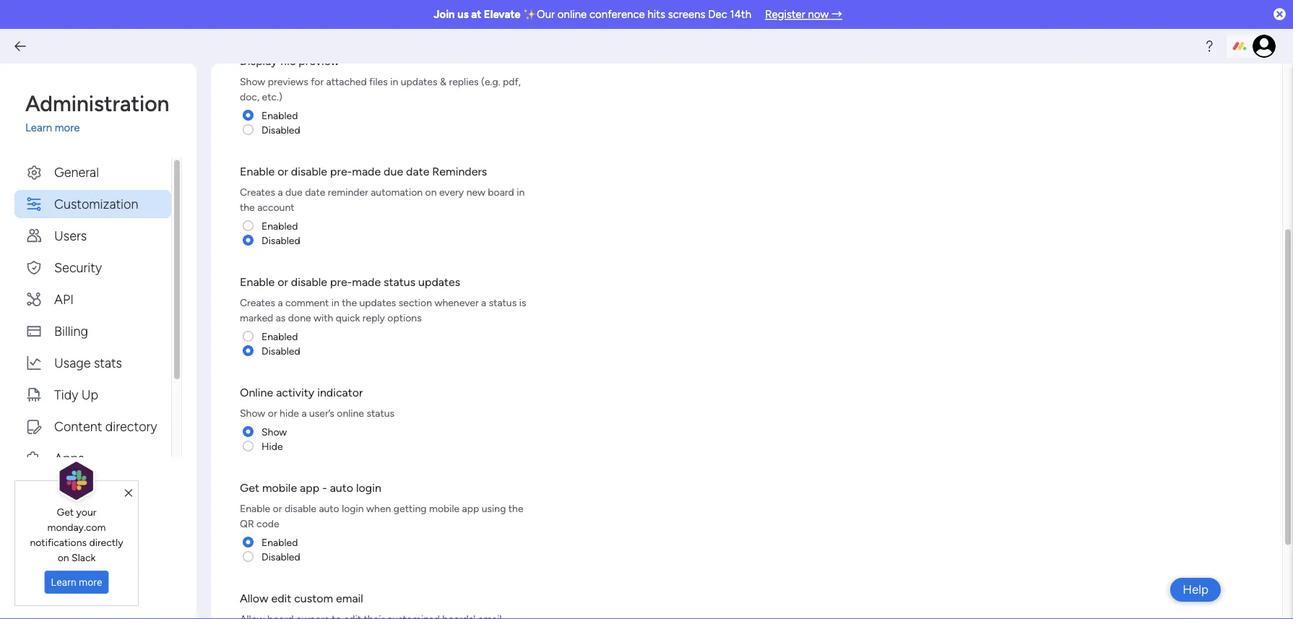 Task type: locate. For each thing, give the bounding box(es) containing it.
1 horizontal spatial the
[[342, 297, 357, 309]]

disabled
[[262, 124, 300, 136], [262, 234, 300, 246], [262, 345, 300, 357], [262, 551, 300, 563]]

1 disabled from the top
[[262, 124, 300, 136]]

previews
[[268, 76, 308, 88]]

date
[[406, 165, 429, 178], [305, 186, 325, 198]]

in right board
[[517, 186, 525, 198]]

status left is
[[489, 297, 517, 309]]

show up hide
[[262, 426, 287, 438]]

1 vertical spatial on
[[58, 551, 69, 564]]

1 creates from the top
[[240, 186, 275, 198]]

disabled down as
[[262, 345, 300, 357]]

1 vertical spatial learn
[[51, 576, 76, 588]]

1 enable from the top
[[240, 165, 275, 178]]

due up "automation" on the top left of page
[[384, 165, 403, 178]]

2 vertical spatial disable
[[285, 503, 316, 515]]

up
[[81, 387, 98, 402]]

creates up marked
[[240, 297, 275, 309]]

a inside creates a due date reminder automation on every new board in the account
[[278, 186, 283, 198]]

0 vertical spatial creates
[[240, 186, 275, 198]]

online right our
[[558, 8, 587, 21]]

done
[[288, 312, 311, 324]]

disable inside enable or disable auto login when getting mobile app using the qr code
[[285, 503, 316, 515]]

tidy
[[54, 387, 78, 402]]

0 vertical spatial the
[[240, 201, 255, 214]]

made for status
[[352, 275, 381, 289]]

1 vertical spatial login
[[342, 503, 364, 515]]

online
[[558, 8, 587, 21], [337, 407, 364, 419]]

in
[[390, 76, 398, 88], [517, 186, 525, 198], [332, 297, 340, 309]]

enable up marked
[[240, 275, 275, 289]]

login
[[356, 481, 381, 495], [342, 503, 364, 515]]

disable up comment
[[291, 275, 327, 289]]

1 vertical spatial date
[[305, 186, 325, 198]]

creates a due date reminder automation on every new board in the account
[[240, 186, 525, 214]]

auto down "-"
[[319, 503, 339, 515]]

or up comment
[[278, 275, 288, 289]]

0 vertical spatial in
[[390, 76, 398, 88]]

1 horizontal spatial get
[[240, 481, 259, 495]]

2 horizontal spatial in
[[517, 186, 525, 198]]

0 vertical spatial get
[[240, 481, 259, 495]]

status up section
[[384, 275, 416, 289]]

monday.com
[[47, 521, 106, 533]]

2 enable from the top
[[240, 275, 275, 289]]

learn down slack
[[51, 576, 76, 588]]

content directory button
[[14, 412, 171, 440]]

0 vertical spatial enable
[[240, 165, 275, 178]]

0 vertical spatial pre-
[[330, 165, 352, 178]]

1 horizontal spatial due
[[384, 165, 403, 178]]

1 vertical spatial status
[[489, 297, 517, 309]]

indicator
[[317, 386, 363, 400]]

new
[[467, 186, 486, 198]]

directory
[[105, 418, 157, 434]]

custom
[[294, 592, 333, 606]]

0 horizontal spatial the
[[240, 201, 255, 214]]

administration learn more
[[25, 90, 169, 134]]

disable up account
[[291, 165, 327, 178]]

disabled down account
[[262, 234, 300, 246]]

1 vertical spatial auto
[[319, 503, 339, 515]]

every
[[439, 186, 464, 198]]

the right using
[[509, 503, 524, 515]]

0 horizontal spatial get
[[57, 506, 74, 518]]

1 vertical spatial creates
[[240, 297, 275, 309]]

whenever
[[435, 297, 479, 309]]

1 horizontal spatial online
[[558, 8, 587, 21]]

0 vertical spatial online
[[558, 8, 587, 21]]

1 vertical spatial made
[[352, 275, 381, 289]]

notifications
[[30, 536, 87, 548]]

learn down administration
[[25, 121, 52, 134]]

creates for enable or disable pre-made status updates
[[240, 297, 275, 309]]

or up code
[[273, 503, 282, 515]]

enable or disable pre-made status updates
[[240, 275, 460, 289]]

1 vertical spatial due
[[285, 186, 303, 198]]

tidy up button
[[14, 380, 171, 409]]

our
[[537, 8, 555, 21]]

pdf,
[[503, 76, 521, 88]]

a up account
[[278, 186, 283, 198]]

0 vertical spatial disable
[[291, 165, 327, 178]]

show down online
[[240, 407, 265, 419]]

online down indicator
[[337, 407, 364, 419]]

status right user's
[[367, 407, 395, 419]]

enabled down as
[[262, 330, 298, 343]]

as
[[276, 312, 286, 324]]

1 vertical spatial updates
[[418, 275, 460, 289]]

date inside creates a due date reminder automation on every new board in the account
[[305, 186, 325, 198]]

made up the creates a comment in the updates section whenever a status is marked as done with quick reply options
[[352, 275, 381, 289]]

0 vertical spatial app
[[300, 481, 319, 495]]

made up reminder at the left of page
[[352, 165, 381, 178]]

0 vertical spatial made
[[352, 165, 381, 178]]

enabled for get mobile app - auto login
[[262, 536, 298, 548]]

disabled for enable or disable pre-made status updates
[[262, 345, 300, 357]]

enabled down etc.)
[[262, 109, 298, 121]]

in right files
[[390, 76, 398, 88]]

get mobile app - auto login
[[240, 481, 381, 495]]

1 vertical spatial online
[[337, 407, 364, 419]]

account
[[257, 201, 294, 214]]

made
[[352, 165, 381, 178], [352, 275, 381, 289]]

app left "-"
[[300, 481, 319, 495]]

updates up reply
[[359, 297, 396, 309]]

the inside creates a due date reminder automation on every new board in the account
[[240, 201, 255, 214]]

status inside the creates a comment in the updates section whenever a status is marked as done with quick reply options
[[489, 297, 517, 309]]

1 horizontal spatial mobile
[[429, 503, 460, 515]]

2 vertical spatial the
[[509, 503, 524, 515]]

date left reminder at the left of page
[[305, 186, 325, 198]]

auto right "-"
[[330, 481, 353, 495]]

or up account
[[278, 165, 288, 178]]

2 vertical spatial enable
[[240, 503, 270, 515]]

in up with
[[332, 297, 340, 309]]

updates for status
[[418, 275, 460, 289]]

get inside the get your monday.com notifications directly on slack
[[57, 506, 74, 518]]

pre- for status
[[330, 275, 352, 289]]

1 vertical spatial pre-
[[330, 275, 352, 289]]

&
[[440, 76, 447, 88]]

the left account
[[240, 201, 255, 214]]

0 horizontal spatial in
[[332, 297, 340, 309]]

or for enable or disable auto login when getting mobile app using the qr code
[[273, 503, 282, 515]]

1 vertical spatial more
[[79, 576, 102, 588]]

or inside enable or disable auto login when getting mobile app using the qr code
[[273, 503, 282, 515]]

disabled down code
[[262, 551, 300, 563]]

join us at elevate ✨ our online conference hits screens dec 14th
[[434, 8, 752, 21]]

1 horizontal spatial date
[[406, 165, 429, 178]]

mobile up code
[[262, 481, 297, 495]]

creates up account
[[240, 186, 275, 198]]

updates left &
[[401, 76, 438, 88]]

app inside enable or disable auto login when getting mobile app using the qr code
[[462, 503, 479, 515]]

1 made from the top
[[352, 165, 381, 178]]

2 vertical spatial show
[[262, 426, 287, 438]]

board
[[488, 186, 514, 198]]

hide
[[280, 407, 299, 419]]

at
[[471, 8, 481, 21]]

enable inside enable or disable auto login when getting mobile app using the qr code
[[240, 503, 270, 515]]

on down notifications
[[58, 551, 69, 564]]

0 vertical spatial date
[[406, 165, 429, 178]]

enabled down account
[[262, 220, 298, 232]]

marked
[[240, 312, 273, 324]]

creates inside the creates a comment in the updates section whenever a status is marked as done with quick reply options
[[240, 297, 275, 309]]

updates inside show previews for attached files in updates & replies (e.g. pdf, doc, etc.)
[[401, 76, 438, 88]]

more down slack
[[79, 576, 102, 588]]

1 vertical spatial get
[[57, 506, 74, 518]]

2 vertical spatial in
[[332, 297, 340, 309]]

disable down get mobile app - auto login
[[285, 503, 316, 515]]

get up qr
[[240, 481, 259, 495]]

users
[[54, 228, 87, 243]]

2 pre- from the top
[[330, 275, 352, 289]]

app left using
[[462, 503, 479, 515]]

due
[[384, 165, 403, 178], [285, 186, 303, 198]]

apps button
[[14, 444, 171, 472]]

0 vertical spatial show
[[240, 76, 265, 88]]

0 horizontal spatial date
[[305, 186, 325, 198]]

1 vertical spatial the
[[342, 297, 357, 309]]

screens
[[668, 8, 706, 21]]

4 enabled from the top
[[262, 536, 298, 548]]

show inside show previews for attached files in updates & replies (e.g. pdf, doc, etc.)
[[240, 76, 265, 88]]

4 disabled from the top
[[262, 551, 300, 563]]

get for your
[[57, 506, 74, 518]]

login left when
[[342, 503, 364, 515]]

login up when
[[356, 481, 381, 495]]

or for enable or disable pre-made due date reminders
[[278, 165, 288, 178]]

or left hide
[[268, 407, 277, 419]]

1 enabled from the top
[[262, 109, 298, 121]]

on
[[425, 186, 437, 198], [58, 551, 69, 564]]

enable for enable or disable pre-made status updates
[[240, 275, 275, 289]]

1 vertical spatial mobile
[[429, 503, 460, 515]]

1 vertical spatial enable
[[240, 275, 275, 289]]

1 vertical spatial show
[[240, 407, 265, 419]]

2 horizontal spatial the
[[509, 503, 524, 515]]

disable for enable or disable auto login when getting mobile app using the qr code
[[285, 503, 316, 515]]

disabled for get mobile app - auto login
[[262, 551, 300, 563]]

0 vertical spatial mobile
[[262, 481, 297, 495]]

2 vertical spatial updates
[[359, 297, 396, 309]]

2 made from the top
[[352, 275, 381, 289]]

date up "automation" on the top left of page
[[406, 165, 429, 178]]

the up quick
[[342, 297, 357, 309]]

or
[[278, 165, 288, 178], [278, 275, 288, 289], [268, 407, 277, 419], [273, 503, 282, 515]]

0 vertical spatial more
[[55, 121, 80, 134]]

get up the monday.com
[[57, 506, 74, 518]]

0 horizontal spatial app
[[300, 481, 319, 495]]

reminders
[[432, 165, 487, 178]]

pre- for due
[[330, 165, 352, 178]]

user's
[[309, 407, 334, 419]]

login inside enable or disable auto login when getting mobile app using the qr code
[[342, 503, 364, 515]]

due up account
[[285, 186, 303, 198]]

enable or disable pre-made due date reminders
[[240, 165, 487, 178]]

2 disabled from the top
[[262, 234, 300, 246]]

14th
[[730, 8, 752, 21]]

apps
[[54, 450, 84, 466]]

0 horizontal spatial due
[[285, 186, 303, 198]]

auto inside enable or disable auto login when getting mobile app using the qr code
[[319, 503, 339, 515]]

on left every
[[425, 186, 437, 198]]

reply
[[363, 312, 385, 324]]

learn inside 'button'
[[51, 576, 76, 588]]

3 enable from the top
[[240, 503, 270, 515]]

show
[[240, 76, 265, 88], [240, 407, 265, 419], [262, 426, 287, 438]]

1 vertical spatial in
[[517, 186, 525, 198]]

1 horizontal spatial app
[[462, 503, 479, 515]]

learn
[[25, 121, 52, 134], [51, 576, 76, 588]]

1 horizontal spatial in
[[390, 76, 398, 88]]

creates inside creates a due date reminder automation on every new board in the account
[[240, 186, 275, 198]]

1 vertical spatial app
[[462, 503, 479, 515]]

enable up qr
[[240, 503, 270, 515]]

2 enabled from the top
[[262, 220, 298, 232]]

1 vertical spatial disable
[[291, 275, 327, 289]]

more down administration
[[55, 121, 80, 134]]

api
[[54, 291, 74, 307]]

dec
[[708, 8, 728, 21]]

pre-
[[330, 165, 352, 178], [330, 275, 352, 289]]

help button
[[1171, 578, 1221, 602]]

pre- up quick
[[330, 275, 352, 289]]

updates up whenever
[[418, 275, 460, 289]]

1 horizontal spatial on
[[425, 186, 437, 198]]

pre- up reminder at the left of page
[[330, 165, 352, 178]]

disabled down etc.)
[[262, 124, 300, 136]]

directly
[[89, 536, 123, 548]]

the
[[240, 201, 255, 214], [342, 297, 357, 309], [509, 503, 524, 515]]

enabled
[[262, 109, 298, 121], [262, 220, 298, 232], [262, 330, 298, 343], [262, 536, 298, 548]]

mobile right getting
[[429, 503, 460, 515]]

is
[[519, 297, 526, 309]]

general
[[54, 164, 99, 180]]

enable up account
[[240, 165, 275, 178]]

creates for enable or disable pre-made due date reminders
[[240, 186, 275, 198]]

1 pre- from the top
[[330, 165, 352, 178]]

back to workspace image
[[13, 39, 27, 53]]

3 disabled from the top
[[262, 345, 300, 357]]

0 vertical spatial on
[[425, 186, 437, 198]]

3 enabled from the top
[[262, 330, 298, 343]]

a right hide
[[302, 407, 307, 419]]

0 vertical spatial updates
[[401, 76, 438, 88]]

quick
[[336, 312, 360, 324]]

enabled down code
[[262, 536, 298, 548]]

-
[[322, 481, 327, 495]]

files
[[369, 76, 388, 88]]

0 vertical spatial learn
[[25, 121, 52, 134]]

0 vertical spatial due
[[384, 165, 403, 178]]

disabled for enable or disable pre-made due date reminders
[[262, 234, 300, 246]]

kendall parks image
[[1253, 35, 1276, 58]]

2 creates from the top
[[240, 297, 275, 309]]

0 horizontal spatial on
[[58, 551, 69, 564]]

in inside creates a due date reminder automation on every new board in the account
[[517, 186, 525, 198]]

show up doc,
[[240, 76, 265, 88]]



Task type: vqa. For each thing, say whether or not it's contained in the screenshot.
usage stats button
yes



Task type: describe. For each thing, give the bounding box(es) containing it.
join
[[434, 8, 455, 21]]

general button
[[14, 158, 171, 186]]

automation
[[371, 186, 423, 198]]

security button
[[14, 253, 171, 281]]

content directory
[[54, 418, 157, 434]]

conference
[[590, 8, 645, 21]]

updates inside the creates a comment in the updates section whenever a status is marked as done with quick reply options
[[359, 297, 396, 309]]

getting
[[394, 503, 427, 515]]

register now → link
[[765, 8, 842, 21]]

email
[[336, 592, 363, 606]]

0 vertical spatial login
[[356, 481, 381, 495]]

doc,
[[240, 91, 259, 103]]

comment
[[285, 297, 329, 309]]

made for due
[[352, 165, 381, 178]]

enabled for enable or disable pre-made status updates
[[262, 330, 298, 343]]

dapulse x slim image
[[125, 487, 132, 500]]

more inside 'button'
[[79, 576, 102, 588]]

help
[[1183, 582, 1209, 597]]

reminder
[[328, 186, 368, 198]]

learn more button
[[45, 571, 109, 594]]

replies
[[449, 76, 479, 88]]

the inside enable or disable auto login when getting mobile app using the qr code
[[509, 503, 524, 515]]

the inside the creates a comment in the updates section whenever a status is marked as done with quick reply options
[[342, 297, 357, 309]]

disable for enable or disable pre-made status updates
[[291, 275, 327, 289]]

etc.)
[[262, 91, 282, 103]]

hits
[[648, 8, 665, 21]]

your
[[76, 506, 96, 518]]

customization button
[[14, 190, 171, 218]]

hide
[[262, 440, 283, 452]]

get for mobile
[[240, 481, 259, 495]]

show for show previews for attached files in updates & replies (e.g. pdf, doc, etc.)
[[240, 76, 265, 88]]

billing button
[[14, 317, 171, 345]]

✨
[[523, 8, 534, 21]]

edit
[[271, 592, 291, 606]]

allow
[[240, 592, 268, 606]]

administration
[[25, 90, 169, 116]]

updates for in
[[401, 76, 438, 88]]

qr
[[240, 518, 254, 530]]

section
[[399, 297, 432, 309]]

enable for enable or disable auto login when getting mobile app using the qr code
[[240, 503, 270, 515]]

content
[[54, 418, 102, 434]]

billing
[[54, 323, 88, 339]]

→
[[832, 8, 842, 21]]

due inside creates a due date reminder automation on every new board in the account
[[285, 186, 303, 198]]

on inside creates a due date reminder automation on every new board in the account
[[425, 186, 437, 198]]

when
[[366, 503, 391, 515]]

slack
[[72, 551, 96, 564]]

more inside administration learn more
[[55, 121, 80, 134]]

us
[[458, 8, 469, 21]]

users button
[[14, 221, 171, 250]]

learn more link
[[25, 120, 182, 136]]

options
[[388, 312, 422, 324]]

code
[[257, 518, 279, 530]]

0 vertical spatial auto
[[330, 481, 353, 495]]

a up as
[[278, 297, 283, 309]]

show for show or hide a user's online status
[[240, 407, 265, 419]]

a right whenever
[[481, 297, 486, 309]]

using
[[482, 503, 506, 515]]

or for show or hide a user's online status
[[268, 407, 277, 419]]

with
[[314, 312, 333, 324]]

mobile inside enable or disable auto login when getting mobile app using the qr code
[[429, 503, 460, 515]]

api button
[[14, 285, 171, 313]]

learn more
[[51, 576, 102, 588]]

creates a comment in the updates section whenever a status is marked as done with quick reply options
[[240, 297, 526, 324]]

online
[[240, 386, 273, 400]]

help image
[[1202, 39, 1217, 53]]

on inside the get your monday.com notifications directly on slack
[[58, 551, 69, 564]]

learn inside administration learn more
[[25, 121, 52, 134]]

tidy up
[[54, 387, 98, 402]]

register
[[765, 8, 806, 21]]

0 horizontal spatial online
[[337, 407, 364, 419]]

attached
[[326, 76, 367, 88]]

show or hide a user's online status
[[240, 407, 395, 419]]

disable for enable or disable pre-made due date reminders
[[291, 165, 327, 178]]

enabled for enable or disable pre-made due date reminders
[[262, 220, 298, 232]]

0 vertical spatial status
[[384, 275, 416, 289]]

get your monday.com notifications directly on slack
[[30, 506, 123, 564]]

activity
[[276, 386, 314, 400]]

for
[[311, 76, 324, 88]]

stats
[[94, 355, 122, 370]]

customization
[[54, 196, 138, 211]]

2 vertical spatial status
[[367, 407, 395, 419]]

online activity indicator
[[240, 386, 363, 400]]

usage stats
[[54, 355, 122, 370]]

enable for enable or disable pre-made due date reminders
[[240, 165, 275, 178]]

usage
[[54, 355, 91, 370]]

0 horizontal spatial mobile
[[262, 481, 297, 495]]

usage stats button
[[14, 349, 171, 377]]

now
[[808, 8, 829, 21]]

register now →
[[765, 8, 842, 21]]

in inside the creates a comment in the updates section whenever a status is marked as done with quick reply options
[[332, 297, 340, 309]]

enable or disable auto login when getting mobile app using the qr code
[[240, 503, 524, 530]]

or for enable or disable pre-made status updates
[[278, 275, 288, 289]]

in inside show previews for attached files in updates & replies (e.g. pdf, doc, etc.)
[[390, 76, 398, 88]]



